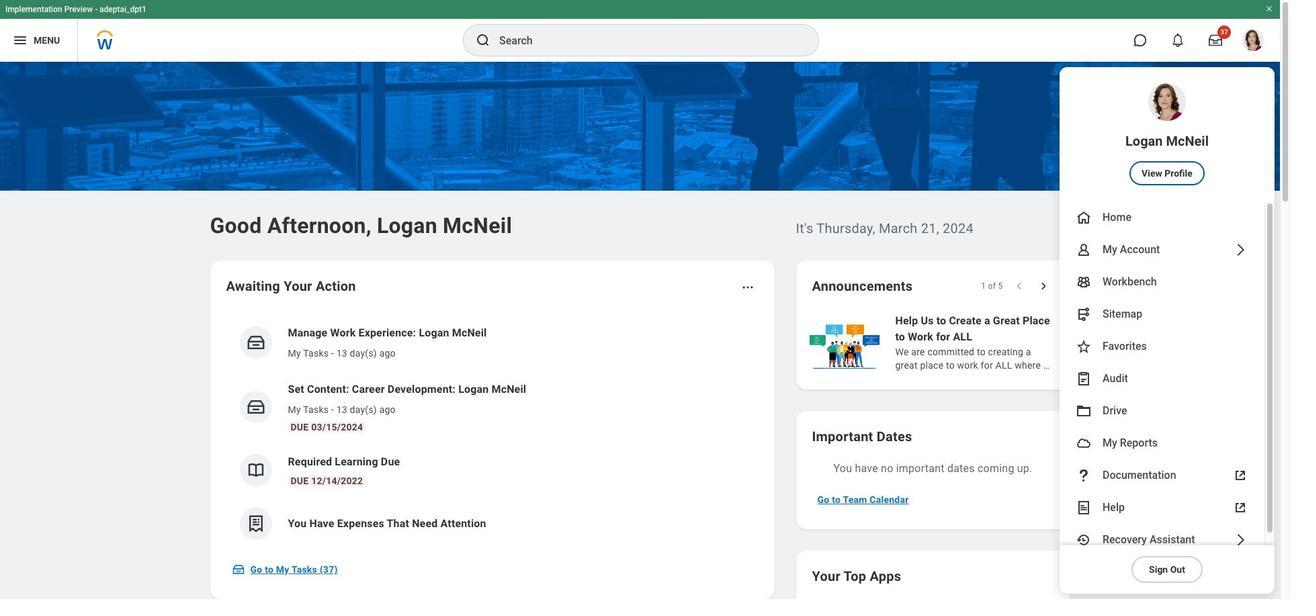 Task type: describe. For each thing, give the bounding box(es) containing it.
5 menu item from the top
[[1060, 298, 1265, 331]]

2 menu item from the top
[[1060, 202, 1265, 234]]

book open image
[[246, 460, 266, 481]]

2 vertical spatial inbox image
[[232, 563, 245, 577]]

3 menu item from the top
[[1060, 234, 1265, 266]]

1 vertical spatial inbox image
[[246, 397, 266, 417]]

contact card matrix manager image
[[1076, 274, 1092, 290]]

11 menu item from the top
[[1060, 492, 1265, 524]]

chevron right image
[[1233, 532, 1249, 548]]

ext link image for 10th menu item from the top
[[1233, 468, 1249, 484]]

justify image
[[12, 32, 28, 48]]

9 menu item from the top
[[1060, 427, 1265, 460]]

paste image
[[1076, 371, 1092, 387]]

user image
[[1076, 242, 1092, 258]]

10 menu item from the top
[[1060, 460, 1265, 492]]

dashboard expenses image
[[246, 514, 266, 534]]

0 vertical spatial inbox image
[[246, 333, 266, 353]]

notifications large image
[[1172, 34, 1185, 47]]

logan mcneil image
[[1243, 30, 1264, 51]]



Task type: vqa. For each thing, say whether or not it's contained in the screenshot.
'Logan McNeil' icon
yes



Task type: locate. For each thing, give the bounding box(es) containing it.
inbox large image
[[1209, 34, 1223, 47]]

folder open image
[[1076, 403, 1092, 419]]

status
[[981, 281, 1003, 292]]

main content
[[0, 62, 1291, 600]]

1 menu item from the top
[[1060, 67, 1275, 202]]

document image
[[1076, 500, 1092, 516]]

0 vertical spatial ext link image
[[1233, 468, 1249, 484]]

home image
[[1076, 210, 1092, 226]]

avatar image
[[1076, 436, 1092, 452]]

2 ext link image from the top
[[1233, 500, 1249, 516]]

1 horizontal spatial list
[[807, 312, 1291, 374]]

question image
[[1076, 468, 1092, 484]]

8 menu item from the top
[[1060, 395, 1265, 427]]

chevron right image
[[1233, 242, 1249, 258]]

ext link image for 2nd menu item from the bottom of the page
[[1233, 500, 1249, 516]]

close environment banner image
[[1266, 5, 1274, 13]]

inbox image
[[246, 333, 266, 353], [246, 397, 266, 417], [232, 563, 245, 577]]

search image
[[475, 32, 491, 48]]

6 menu item from the top
[[1060, 331, 1265, 363]]

1 ext link image from the top
[[1233, 468, 1249, 484]]

0 horizontal spatial list
[[226, 315, 759, 551]]

banner
[[0, 0, 1280, 594]]

star image
[[1076, 339, 1092, 355]]

menu
[[1060, 67, 1275, 594]]

1 vertical spatial ext link image
[[1233, 500, 1249, 516]]

12 menu item from the top
[[1060, 524, 1265, 557]]

7 menu item from the top
[[1060, 363, 1265, 395]]

chevron right small image
[[1037, 280, 1050, 293]]

list
[[807, 312, 1291, 374], [226, 315, 759, 551]]

ext link image
[[1233, 468, 1249, 484], [1233, 500, 1249, 516]]

Search Workday  search field
[[499, 26, 791, 55]]

menu item
[[1060, 67, 1275, 202], [1060, 202, 1265, 234], [1060, 234, 1265, 266], [1060, 266, 1265, 298], [1060, 298, 1265, 331], [1060, 331, 1265, 363], [1060, 363, 1265, 395], [1060, 395, 1265, 427], [1060, 427, 1265, 460], [1060, 460, 1265, 492], [1060, 492, 1265, 524], [1060, 524, 1265, 557]]

chevron left small image
[[1013, 280, 1026, 293]]

time image
[[1076, 532, 1092, 548]]

4 menu item from the top
[[1060, 266, 1265, 298]]

endpoints image
[[1076, 306, 1092, 323]]



